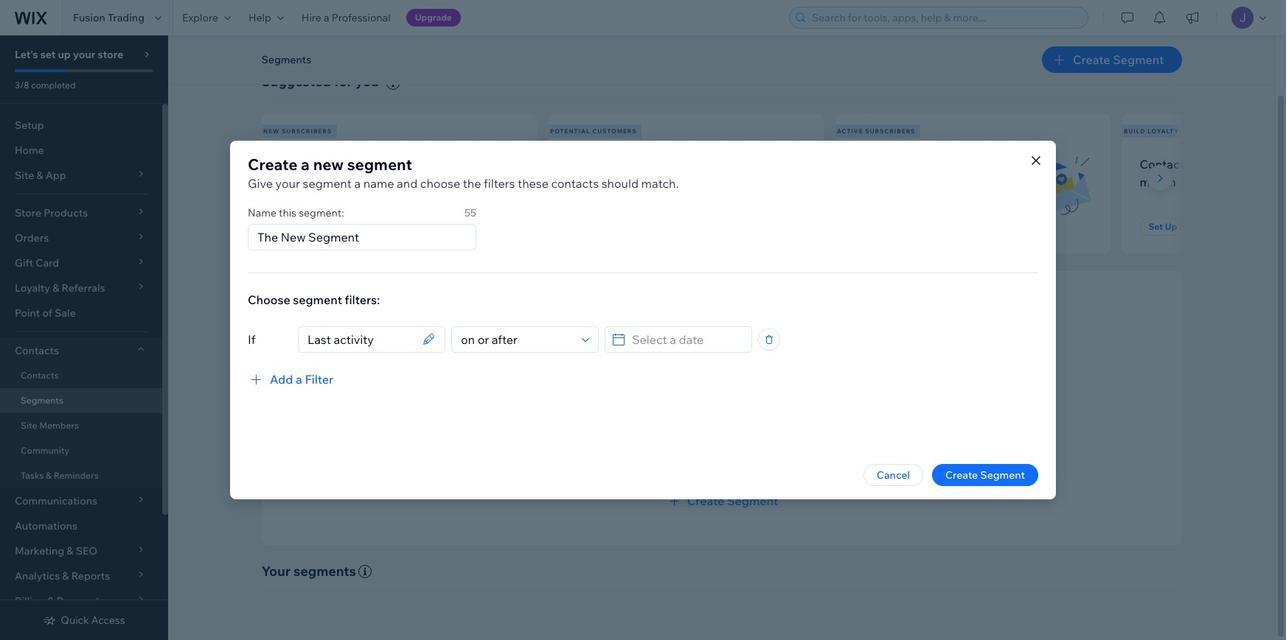 Task type: describe. For each thing, give the bounding box(es) containing it.
your left 'high-'
[[636, 457, 657, 470]]

choose segment filters:
[[248, 293, 380, 308]]

55
[[464, 207, 476, 220]]

potential for potential customers who haven't made a purchase yet
[[566, 157, 616, 172]]

tasks
[[21, 471, 44, 482]]

set up segment for 2nd set up segment button from the right
[[288, 221, 357, 232]]

purchase
[[652, 175, 704, 189]]

contacts for contacts "dropdown button"
[[15, 344, 59, 358]]

contacts for "contacts" link
[[21, 370, 59, 381]]

recently
[[384, 157, 429, 172]]

contacts button
[[0, 339, 162, 364]]

create segment button for segments
[[1042, 46, 1182, 73]]

match.
[[641, 176, 679, 191]]

contacts inside create a new segment give your segment a name and choose the filters these contacts should match.
[[551, 176, 599, 191]]

filter
[[305, 372, 334, 387]]

segments for 'segments' button
[[261, 53, 311, 66]]

active subscribers
[[837, 127, 916, 135]]

segments for segments link
[[21, 395, 63, 406]]

list
[[429, 175, 446, 189]]

access
[[91, 614, 125, 628]]

who for purchase
[[680, 157, 703, 172]]

high-
[[659, 457, 684, 470]]

segment:
[[299, 207, 344, 220]]

a inside button
[[296, 372, 302, 387]]

quick
[[61, 614, 89, 628]]

for
[[334, 73, 353, 90]]

th
[[1278, 157, 1286, 172]]

tasks & reminders link
[[0, 464, 162, 489]]

new for new subscribers
[[263, 127, 280, 135]]

&
[[46, 471, 52, 482]]

build
[[1124, 127, 1146, 135]]

and for segment
[[397, 176, 418, 191]]

help
[[249, 11, 271, 24]]

0 horizontal spatial create segment
[[687, 494, 778, 509]]

quick access
[[61, 614, 125, 628]]

upgrade
[[415, 12, 452, 23]]

suggested
[[261, 73, 331, 90]]

2 vertical spatial segment
[[293, 293, 342, 308]]

fusion
[[73, 11, 105, 24]]

1 horizontal spatial create segment
[[946, 469, 1025, 482]]

with
[[1193, 157, 1217, 172]]

potential for potential customers
[[550, 127, 591, 135]]

should
[[602, 176, 639, 191]]

hire
[[302, 11, 322, 24]]

add a filter button
[[248, 371, 334, 389]]

new
[[313, 155, 344, 174]]

made
[[609, 175, 641, 189]]

explore
[[182, 11, 218, 24]]

new for new contacts who recently subscribed to your mailing list
[[279, 157, 304, 172]]

customers,
[[712, 457, 765, 470]]

sidebar element
[[0, 35, 168, 641]]

community
[[21, 446, 69, 457]]

completed
[[31, 80, 76, 91]]

potential
[[767, 457, 810, 470]]

potential customers
[[550, 127, 637, 135]]

2 set up segment button from the left
[[1140, 218, 1227, 236]]

of
[[42, 307, 52, 320]]

Select a date field
[[628, 327, 747, 353]]

trading
[[108, 11, 145, 24]]

set for 1st set up segment button from the right
[[1149, 221, 1163, 232]]

your
[[261, 563, 291, 580]]

name
[[363, 176, 394, 191]]

choose
[[248, 293, 290, 308]]

site members link
[[0, 414, 162, 439]]

who for your
[[358, 157, 381, 172]]

a inside contacts with a birthday th
[[1220, 157, 1226, 172]]

help button
[[240, 0, 293, 35]]

the
[[463, 176, 481, 191]]

subscribed
[[279, 175, 341, 189]]

tasks & reminders
[[21, 471, 99, 482]]

more
[[861, 457, 886, 470]]

give
[[248, 176, 273, 191]]

contacts inside contacts with a birthday th
[[1140, 157, 1191, 172]]

name this segment:
[[248, 207, 344, 220]]

3/8
[[15, 80, 29, 91]]

up
[[58, 48, 71, 61]]

get to know your high-value customers, potential leads and more
[[575, 457, 886, 470]]

point
[[15, 307, 40, 320]]

to inside new contacts who recently subscribed to your mailing list
[[344, 175, 355, 189]]

1 vertical spatial segment
[[303, 176, 352, 191]]

set
[[40, 48, 56, 61]]

this
[[279, 207, 297, 220]]

fusion trading
[[73, 11, 145, 24]]

setup
[[15, 119, 44, 132]]

store
[[98, 48, 123, 61]]

suggested for you
[[261, 73, 379, 90]]

setup link
[[0, 113, 162, 138]]

hire a professional
[[302, 11, 391, 24]]

3/8 completed
[[15, 80, 76, 91]]

value
[[684, 457, 709, 470]]

build loyalty
[[1124, 127, 1179, 135]]

members
[[39, 420, 79, 431]]

up for 2nd set up segment button from the right
[[305, 221, 317, 232]]

know
[[607, 457, 633, 470]]

a up 'subscribed' at the top
[[301, 155, 310, 174]]



Task type: vqa. For each thing, say whether or not it's contained in the screenshot.
the bottommost Segments
yes



Task type: locate. For each thing, give the bounding box(es) containing it.
contacts
[[307, 157, 355, 172], [551, 176, 599, 191]]

up down segment:
[[305, 221, 317, 232]]

automations
[[15, 520, 77, 533]]

choose
[[420, 176, 460, 191]]

Search for tools, apps, help & more... field
[[808, 7, 1084, 28]]

1 vertical spatial segments
[[21, 395, 63, 406]]

1 horizontal spatial who
[[680, 157, 703, 172]]

create segment button
[[1042, 46, 1182, 73], [932, 465, 1039, 487], [665, 493, 778, 510]]

contacts down loyalty at right
[[1140, 157, 1191, 172]]

contacts right 'these'
[[551, 176, 599, 191]]

segments
[[294, 563, 356, 580]]

segments inside sidebar element
[[21, 395, 63, 406]]

active
[[837, 127, 863, 135]]

who
[[358, 157, 381, 172], [680, 157, 703, 172]]

a left name
[[354, 176, 361, 191]]

contacts inside "dropdown button"
[[15, 344, 59, 358]]

a right with
[[1220, 157, 1226, 172]]

0 vertical spatial create segment
[[1073, 52, 1164, 67]]

2 set from the left
[[1149, 221, 1163, 232]]

segments inside button
[[261, 53, 311, 66]]

to right get
[[595, 457, 605, 470]]

segment
[[1113, 52, 1164, 67], [319, 221, 357, 232], [1179, 221, 1218, 232], [981, 469, 1025, 482], [727, 494, 778, 509]]

1 horizontal spatial segments
[[261, 53, 311, 66]]

hire a professional link
[[293, 0, 400, 35]]

home link
[[0, 138, 162, 163]]

sale
[[55, 307, 76, 320]]

0 horizontal spatial set
[[288, 221, 303, 232]]

cancel button
[[864, 465, 923, 487]]

2 vertical spatial create segment button
[[665, 493, 778, 510]]

Name this segment: field
[[253, 225, 471, 250]]

0 vertical spatial potential
[[550, 127, 591, 135]]

0 horizontal spatial subscribers
[[282, 127, 332, 135]]

customers up the match. at the top
[[618, 157, 677, 172]]

who up purchase
[[680, 157, 703, 172]]

1 horizontal spatial set
[[1149, 221, 1163, 232]]

a right hire
[[324, 11, 329, 24]]

1 vertical spatial potential
[[566, 157, 616, 172]]

0 horizontal spatial set up segment
[[288, 221, 357, 232]]

subscribers for active subscribers
[[865, 127, 916, 135]]

quick access button
[[43, 614, 125, 628]]

a right the add
[[296, 372, 302, 387]]

site
[[21, 420, 37, 431]]

who inside potential customers who haven't made a purchase yet
[[680, 157, 703, 172]]

your
[[73, 48, 95, 61], [358, 175, 383, 189], [276, 176, 300, 191], [636, 457, 657, 470]]

2 who from the left
[[680, 157, 703, 172]]

customers inside potential customers who haven't made a purchase yet
[[618, 157, 677, 172]]

1 vertical spatial customers
[[618, 157, 677, 172]]

0 vertical spatial and
[[397, 176, 418, 191]]

a right made
[[643, 175, 650, 189]]

let's
[[15, 48, 38, 61]]

cancel
[[877, 469, 910, 482]]

Choose a condition field
[[457, 327, 578, 353]]

1 set from the left
[[288, 221, 303, 232]]

customers
[[593, 127, 637, 135], [618, 157, 677, 172]]

1 vertical spatial create segment button
[[932, 465, 1039, 487]]

0 horizontal spatial segments
[[21, 395, 63, 406]]

1 horizontal spatial create segment button
[[932, 465, 1039, 487]]

None field
[[303, 327, 418, 353]]

get
[[575, 457, 593, 470]]

your right the give
[[276, 176, 300, 191]]

set up segment for 1st set up segment button from the right
[[1149, 221, 1218, 232]]

contacts down contacts "dropdown button"
[[21, 370, 59, 381]]

add
[[270, 372, 293, 387]]

2 up from the left
[[1165, 221, 1177, 232]]

segments
[[261, 53, 311, 66], [21, 395, 63, 406]]

let's set up your store
[[15, 48, 123, 61]]

segments up suggested
[[261, 53, 311, 66]]

potential customers who haven't made a purchase yet
[[566, 157, 724, 189]]

subscribers up new
[[282, 127, 332, 135]]

segment up name
[[347, 155, 412, 174]]

0 vertical spatial segments
[[261, 53, 311, 66]]

0 horizontal spatial up
[[305, 221, 317, 232]]

1 set up segment button from the left
[[279, 218, 366, 236]]

0 horizontal spatial and
[[397, 176, 418, 191]]

a inside potential customers who haven't made a purchase yet
[[643, 175, 650, 189]]

segment
[[347, 155, 412, 174], [303, 176, 352, 191], [293, 293, 342, 308]]

loyalty
[[1148, 127, 1179, 135]]

1 set up segment from the left
[[288, 221, 357, 232]]

1 vertical spatial contacts
[[15, 344, 59, 358]]

subscribers for new subscribers
[[282, 127, 332, 135]]

2 set up segment from the left
[[1149, 221, 1218, 232]]

potential
[[550, 127, 591, 135], [566, 157, 616, 172]]

0 horizontal spatial to
[[344, 175, 355, 189]]

set up segment
[[288, 221, 357, 232], [1149, 221, 1218, 232]]

customers up potential customers who haven't made a purchase yet
[[593, 127, 637, 135]]

segments link
[[0, 389, 162, 414]]

a
[[324, 11, 329, 24], [301, 155, 310, 174], [1220, 157, 1226, 172], [643, 175, 650, 189], [354, 176, 361, 191], [296, 372, 302, 387]]

you
[[356, 73, 379, 90]]

filters:
[[345, 293, 380, 308]]

subscribers right active
[[865, 127, 916, 135]]

yet
[[707, 175, 724, 189]]

contacts down the point of sale
[[15, 344, 59, 358]]

1 up from the left
[[305, 221, 317, 232]]

your inside new contacts who recently subscribed to your mailing list
[[358, 175, 383, 189]]

2 subscribers from the left
[[865, 127, 916, 135]]

0 vertical spatial customers
[[593, 127, 637, 135]]

segment down new
[[303, 176, 352, 191]]

0 horizontal spatial create segment button
[[665, 493, 778, 510]]

who inside new contacts who recently subscribed to your mailing list
[[358, 157, 381, 172]]

0 horizontal spatial contacts
[[307, 157, 355, 172]]

1 vertical spatial to
[[595, 457, 605, 470]]

set up segment down segment:
[[288, 221, 357, 232]]

customers for potential customers who haven't made a purchase yet
[[618, 157, 677, 172]]

0 horizontal spatial set up segment button
[[279, 218, 366, 236]]

to left name
[[344, 175, 355, 189]]

these
[[518, 176, 549, 191]]

1 vertical spatial new
[[279, 157, 304, 172]]

1 horizontal spatial and
[[840, 457, 859, 470]]

segment left filters:
[[293, 293, 342, 308]]

new inside new contacts who recently subscribed to your mailing list
[[279, 157, 304, 172]]

mailing
[[386, 175, 426, 189]]

automations link
[[0, 514, 162, 539]]

0 vertical spatial segment
[[347, 155, 412, 174]]

0 vertical spatial to
[[344, 175, 355, 189]]

leads
[[812, 457, 838, 470]]

2 horizontal spatial create segment button
[[1042, 46, 1182, 73]]

up down contacts with a birthday th
[[1165, 221, 1177, 232]]

1 horizontal spatial to
[[595, 457, 605, 470]]

up for 1st set up segment button from the right
[[1165, 221, 1177, 232]]

new subscribers
[[263, 127, 332, 135]]

1 vertical spatial and
[[840, 457, 859, 470]]

and inside create a new segment give your segment a name and choose the filters these contacts should match.
[[397, 176, 418, 191]]

haven't
[[566, 175, 607, 189]]

0 vertical spatial new
[[263, 127, 280, 135]]

potential inside potential customers who haven't made a purchase yet
[[566, 157, 616, 172]]

1 horizontal spatial up
[[1165, 221, 1177, 232]]

site members
[[21, 420, 79, 431]]

and left more
[[840, 457, 859, 470]]

and
[[397, 176, 418, 191], [840, 457, 859, 470]]

point of sale
[[15, 307, 76, 320]]

list containing new contacts who recently subscribed to your mailing list
[[259, 114, 1286, 254]]

new up the give
[[263, 127, 280, 135]]

customers for potential customers
[[593, 127, 637, 135]]

set up segment button down contacts with a birthday th
[[1140, 218, 1227, 236]]

subscribers
[[282, 127, 332, 135], [865, 127, 916, 135]]

1 horizontal spatial set up segment button
[[1140, 218, 1227, 236]]

birthday
[[1229, 157, 1276, 172]]

who up name
[[358, 157, 381, 172]]

2 vertical spatial create segment
[[687, 494, 778, 509]]

professional
[[332, 11, 391, 24]]

create
[[1073, 52, 1111, 67], [248, 155, 298, 174], [946, 469, 978, 482], [687, 494, 725, 509]]

contacts
[[1140, 157, 1191, 172], [15, 344, 59, 358], [21, 370, 59, 381]]

2 vertical spatial contacts
[[21, 370, 59, 381]]

your segments
[[261, 563, 356, 580]]

your inside create a new segment give your segment a name and choose the filters these contacts should match.
[[276, 176, 300, 191]]

name
[[248, 207, 277, 220]]

contacts link
[[0, 364, 162, 389]]

segments button
[[254, 49, 319, 71]]

2 horizontal spatial create segment
[[1073, 52, 1164, 67]]

your left mailing
[[358, 175, 383, 189]]

create segment button for cancel
[[932, 465, 1039, 487]]

0 vertical spatial create segment button
[[1042, 46, 1182, 73]]

community link
[[0, 439, 162, 464]]

0 vertical spatial contacts
[[1140, 157, 1191, 172]]

contacts up 'subscribed' at the top
[[307, 157, 355, 172]]

your right "up"
[[73, 48, 95, 61]]

segments up site members
[[21, 395, 63, 406]]

1 vertical spatial contacts
[[551, 176, 599, 191]]

1 horizontal spatial set up segment
[[1149, 221, 1218, 232]]

and down recently
[[397, 176, 418, 191]]

1 horizontal spatial contacts
[[551, 176, 599, 191]]

create inside create a new segment give your segment a name and choose the filters these contacts should match.
[[248, 155, 298, 174]]

1 horizontal spatial subscribers
[[865, 127, 916, 135]]

create a new segment give your segment a name and choose the filters these contacts should match.
[[248, 155, 679, 191]]

set up segment down contacts with a birthday th
[[1149, 221, 1218, 232]]

create segment
[[1073, 52, 1164, 67], [946, 469, 1025, 482], [687, 494, 778, 509]]

add a filter
[[270, 372, 334, 387]]

your inside sidebar element
[[73, 48, 95, 61]]

list
[[259, 114, 1286, 254]]

0 horizontal spatial who
[[358, 157, 381, 172]]

and for your
[[840, 457, 859, 470]]

upgrade button
[[406, 9, 461, 27]]

contacts inside new contacts who recently subscribed to your mailing list
[[307, 157, 355, 172]]

1 who from the left
[[358, 157, 381, 172]]

set up segment button down 'subscribed' at the top
[[279, 218, 366, 236]]

set for 2nd set up segment button from the right
[[288, 221, 303, 232]]

0 vertical spatial contacts
[[307, 157, 355, 172]]

new up 'subscribed' at the top
[[279, 157, 304, 172]]

if
[[248, 333, 255, 347]]

home
[[15, 144, 44, 157]]

1 vertical spatial create segment
[[946, 469, 1025, 482]]

1 subscribers from the left
[[282, 127, 332, 135]]



